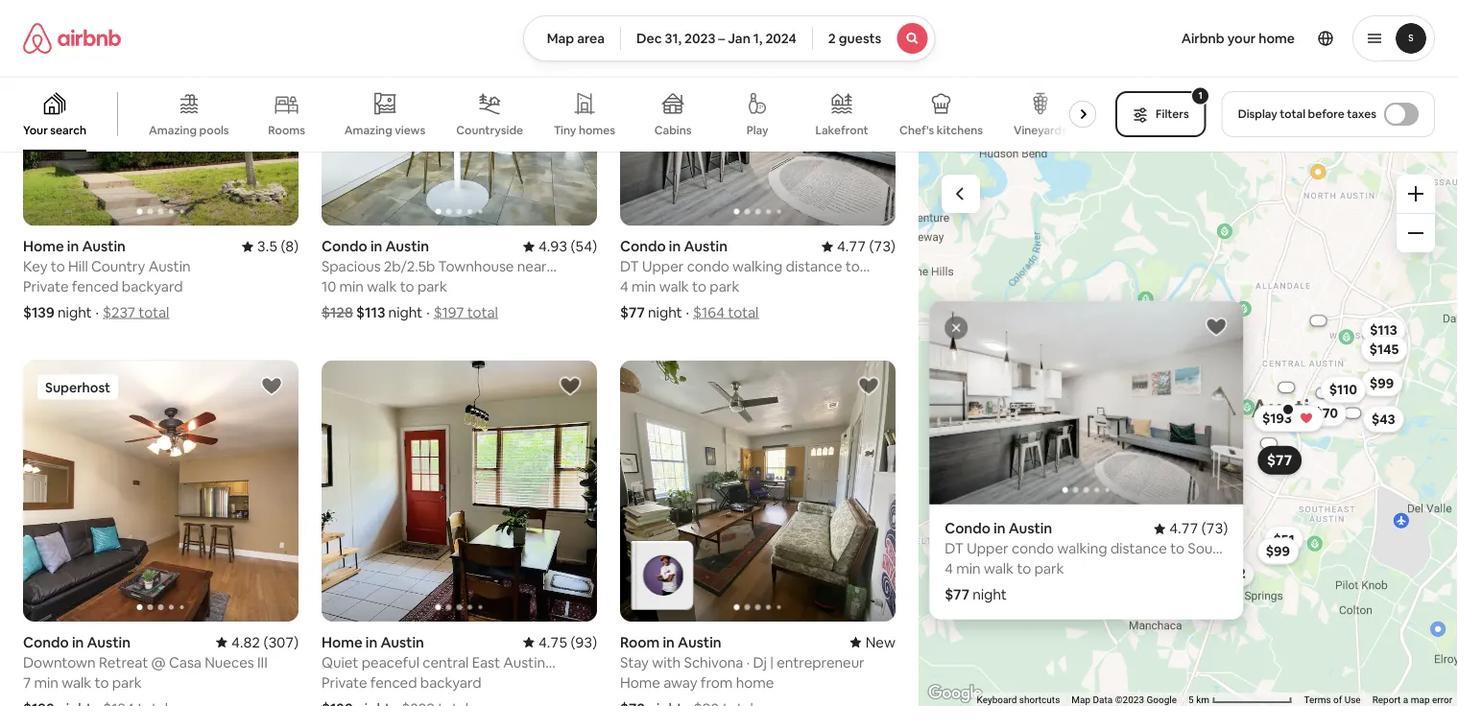 Task type: describe. For each thing, give the bounding box(es) containing it.
add to wishlist: condo in austin image
[[260, 375, 283, 398]]

4.75 (93)
[[539, 634, 597, 652]]

2023
[[685, 30, 716, 47]]

to inside home in austin key to hill country austin private fenced backyard $139 night · $237 total
[[51, 257, 65, 276]]

$193
[[1263, 410, 1293, 428]]

stay
[[620, 654, 649, 673]]

$51
[[1274, 531, 1295, 549]]

chef's
[[900, 123, 935, 138]]

to for 4 min walk to park $77 night · $164 total
[[693, 278, 707, 296]]

$102 button
[[1208, 561, 1255, 588]]

group for 10 min walk to park $128 $113 night · $197 total
[[322, 0, 597, 226]]

key
[[23, 257, 48, 276]]

from
[[701, 674, 733, 693]]

pools
[[199, 123, 229, 138]]

home inside the room in austin stay with schivona · dj | entrepreneur home away from home
[[620, 674, 661, 693]]

4.93 (54)
[[539, 237, 597, 256]]

amazing pools
[[149, 123, 229, 138]]

· inside the room in austin stay with schivona · dj | entrepreneur home away from home
[[747, 654, 750, 673]]

4.82
[[232, 634, 261, 652]]

2 guests button
[[812, 15, 936, 61]]

4 for 4 min walk to park $77 night
[[945, 560, 954, 579]]

in inside the room in austin stay with schivona · dj | entrepreneur home away from home
[[663, 634, 675, 652]]

min inside condo in austin downtown retreat @ casa nueces iii 7 min walk to park
[[34, 674, 58, 693]]

$99 for the bottommost "$99" button
[[1267, 543, 1291, 560]]

in inside condo in austin downtown retreat @ casa nueces iii 7 min walk to park
[[72, 634, 84, 652]]

private fenced backyard
[[322, 674, 482, 693]]

$139 inside button
[[1052, 459, 1082, 477]]

$110
[[1330, 381, 1358, 399]]

$197
[[434, 304, 464, 322]]

kitchens
[[937, 123, 983, 138]]

4.82 (307)
[[232, 634, 299, 652]]

tiny homes
[[554, 123, 616, 138]]

walk for 4 min walk to park $77 night
[[984, 560, 1014, 579]]

keyboard
[[977, 695, 1017, 707]]

condo in austin downtown retreat @ casa nueces iii 7 min walk to park
[[23, 634, 268, 693]]

$139 inside home in austin key to hill country austin private fenced backyard $139 night · $237 total
[[23, 304, 55, 322]]

4.77 (73) for 4 min walk to park $77 night · $164 total
[[837, 237, 896, 256]]

dec 31, 2023 – jan 1, 2024 button
[[620, 15, 813, 61]]

country
[[91, 257, 145, 276]]

night inside 10 min walk to park $128 $113 night · $197 total
[[389, 304, 423, 322]]

4.77 (73) for 4 min walk to park $77 night
[[1170, 520, 1229, 539]]

home in austin
[[322, 634, 424, 652]]

downtown
[[23, 654, 96, 673]]

$77 button
[[1259, 446, 1302, 475]]

new place to stay image
[[851, 634, 896, 652]]

terms of use
[[1305, 695, 1362, 707]]

filters button
[[1116, 91, 1207, 137]]

austin up 10 min walk to park $128 $113 night · $197 total on the left of page
[[386, 237, 429, 256]]

$113 button
[[1362, 317, 1407, 344]]

display
[[1239, 107, 1278, 122]]

austin right country
[[149, 257, 191, 276]]

$139 button
[[1043, 455, 1090, 481]]

dec 31, 2023 – jan 1, 2024
[[637, 30, 797, 47]]

night inside home in austin key to hill country austin private fenced backyard $139 night · $237 total
[[58, 304, 92, 322]]

report a map error link
[[1373, 695, 1453, 707]]

7
[[23, 674, 31, 693]]

4.93 out of 5 average rating,  54 reviews image
[[523, 237, 597, 256]]

$110 button
[[1321, 377, 1367, 404]]

display total before taxes button
[[1222, 91, 1436, 137]]

(8)
[[281, 237, 299, 256]]

tiny
[[554, 123, 577, 138]]

$77 for 4 min walk to park $77 night
[[945, 586, 970, 605]]

hill
[[68, 257, 88, 276]]

new
[[866, 634, 896, 652]]

map area button
[[523, 15, 621, 61]]

min for 10 min walk to park $128 $113 night · $197 total
[[340, 278, 364, 296]]

condo for 4 min walk to park $77 night
[[945, 520, 991, 539]]

4 min walk to park $77 night · $164 total
[[620, 278, 759, 322]]

4.77 out of 5 average rating,  73 reviews image for 4 min walk to park $77 night · $164 total
[[822, 237, 896, 256]]

night inside "4 min walk to park $77 night"
[[973, 586, 1007, 605]]

google map
showing 32 stays. including 2 saved stays. region
[[919, 152, 1459, 707]]

add to wishlist: home in austin image
[[559, 375, 582, 398]]

to inside condo in austin downtown retreat @ casa nueces iii 7 min walk to park
[[95, 674, 109, 693]]

before
[[1309, 107, 1345, 122]]

walk for 10 min walk to park $128 $113 night · $197 total
[[367, 278, 397, 296]]

$164
[[694, 304, 725, 322]]

3.5 (8)
[[257, 237, 299, 256]]

0 vertical spatial $99 button
[[1362, 370, 1403, 397]]

4.77 for 4 min walk to park $77 night
[[1170, 520, 1199, 539]]

$70
[[1315, 405, 1339, 422]]

austin inside the room in austin stay with schivona · dj | entrepreneur home away from home
[[678, 634, 722, 652]]

$113 inside "button"
[[1371, 322, 1398, 339]]

(73) for 4 min walk to park $77 night
[[1202, 520, 1229, 539]]

dj
[[753, 654, 767, 673]]

$197 total button
[[434, 304, 498, 322]]

report
[[1373, 695, 1402, 707]]

to for 4 min walk to park $77 night
[[1017, 560, 1032, 579]]

private inside home in austin key to hill country austin private fenced backyard $139 night · $237 total
[[23, 278, 69, 296]]

group containing amazing views
[[0, 77, 1105, 152]]

zoom in image
[[1409, 186, 1424, 202]]

taxes
[[1348, 107, 1377, 122]]

$237
[[103, 304, 135, 322]]

(307)
[[264, 634, 299, 652]]

1,
[[754, 30, 763, 47]]

home in austin key to hill country austin private fenced backyard $139 night · $237 total
[[23, 237, 191, 322]]

3.5 out of 5 average rating,  8 reviews image
[[242, 237, 299, 256]]

5 km button
[[1183, 693, 1299, 707]]

$77 inside button
[[1268, 451, 1293, 470]]

close image
[[951, 323, 963, 334]]

walk inside condo in austin downtown retreat @ casa nueces iii 7 min walk to park
[[62, 674, 91, 693]]

jan
[[728, 30, 751, 47]]

iii
[[257, 654, 268, 673]]

1 horizontal spatial fenced
[[371, 674, 417, 693]]

terms
[[1305, 695, 1332, 707]]

$51 button
[[1265, 527, 1304, 554]]

views
[[395, 123, 426, 138]]

total inside 10 min walk to park $128 $113 night · $197 total
[[467, 304, 498, 322]]

4 min walk to park $77 night
[[945, 560, 1065, 605]]

$43 button
[[1364, 406, 1405, 433]]

5 km
[[1189, 695, 1213, 707]]

5
[[1189, 695, 1195, 707]]

cabins
[[655, 123, 692, 138]]

homes
[[579, 123, 616, 138]]

condo inside condo in austin downtown retreat @ casa nueces iii 7 min walk to park
[[23, 634, 69, 652]]

park for 4 min walk to park $77 night
[[1035, 560, 1065, 579]]

min for 4 min walk to park $77 night
[[957, 560, 981, 579]]

group for home in austin key to hill country austin private fenced backyard $139 night · $237 total
[[23, 0, 299, 226]]

a
[[1404, 695, 1409, 707]]

map area
[[547, 30, 605, 47]]

home for home in austin key to hill country austin private fenced backyard $139 night · $237 total
[[23, 237, 64, 256]]

keyboard shortcuts
[[977, 695, 1061, 707]]

park inside condo in austin downtown retreat @ casa nueces iii 7 min walk to park
[[112, 674, 142, 693]]



Task type: locate. For each thing, give the bounding box(es) containing it.
in up private fenced backyard
[[366, 634, 378, 652]]

0 horizontal spatial map
[[547, 30, 575, 47]]

backyard
[[122, 278, 183, 296], [421, 674, 482, 693]]

group for condo in austin downtown retreat @ casa nueces iii 7 min walk to park
[[23, 361, 299, 623]]

$99 button down "$145"
[[1362, 370, 1403, 397]]

home inside profile element
[[1259, 30, 1296, 47]]

0 vertical spatial (73)
[[870, 237, 896, 256]]

private down "key"
[[23, 278, 69, 296]]

home inside the room in austin stay with schivona · dj | entrepreneur home away from home
[[736, 674, 774, 693]]

$99 button
[[1362, 370, 1403, 397], [1258, 538, 1300, 565]]

condo for 4 min walk to park $77 night · $164 total
[[620, 237, 666, 256]]

4
[[620, 278, 629, 296], [945, 560, 954, 579]]

park
[[418, 278, 447, 296], [710, 278, 740, 296], [1035, 560, 1065, 579], [112, 674, 142, 693]]

park for 10 min walk to park $128 $113 night · $197 total
[[418, 278, 447, 296]]

amazing left views
[[344, 123, 393, 138]]

$77 for 4 min walk to park $77 night · $164 total
[[620, 304, 645, 322]]

$164 total button
[[694, 304, 759, 322]]

1 horizontal spatial amazing
[[344, 123, 393, 138]]

austin
[[82, 237, 126, 256], [386, 237, 429, 256], [684, 237, 728, 256], [149, 257, 191, 276], [1009, 520, 1053, 539], [87, 634, 131, 652], [381, 634, 424, 652], [678, 634, 722, 652]]

map left area on the left
[[547, 30, 575, 47]]

$113 inside 10 min walk to park $128 $113 night · $197 total
[[356, 304, 386, 322]]

filters
[[1157, 107, 1190, 122]]

min inside 10 min walk to park $128 $113 night · $197 total
[[340, 278, 364, 296]]

$43
[[1372, 411, 1396, 428]]

austin inside condo in austin downtown retreat @ casa nueces iii 7 min walk to park
[[87, 634, 131, 652]]

0 vertical spatial home
[[23, 237, 64, 256]]

backyard down home in austin
[[421, 674, 482, 693]]

in up 4 min walk to park $77 night · $164 total
[[669, 237, 681, 256]]

$77 inside 4 min walk to park $77 night · $164 total
[[620, 304, 645, 322]]

condo in austin up 10
[[322, 237, 429, 256]]

amazing for amazing views
[[344, 123, 393, 138]]

3.5
[[257, 237, 278, 256]]

0 horizontal spatial $113
[[356, 304, 386, 322]]

backyard up $237 total button
[[122, 278, 183, 296]]

1 vertical spatial $77
[[1268, 451, 1293, 470]]

austin up the schivona
[[678, 634, 722, 652]]

0 horizontal spatial $99
[[1267, 543, 1291, 560]]

–
[[719, 30, 725, 47]]

condo for 10 min walk to park $128 $113 night · $197 total
[[322, 237, 368, 256]]

$139
[[23, 304, 55, 322], [1052, 459, 1082, 477]]

add to wishlist image
[[1206, 316, 1229, 339]]

0 vertical spatial $99
[[1371, 375, 1395, 392]]

with
[[652, 654, 681, 673]]

condo up "4 min walk to park $77 night"
[[945, 520, 991, 539]]

to inside "4 min walk to park $77 night"
[[1017, 560, 1032, 579]]

park for 4 min walk to park $77 night · $164 total
[[710, 278, 740, 296]]

$113 right $128
[[356, 304, 386, 322]]

$99 down "$145"
[[1371, 375, 1395, 392]]

condo in austin up 4 min walk to park $77 night · $164 total
[[620, 237, 728, 256]]

4.77 (73) inside google map
showing 32 stays. including 2 saved stays. region
[[1170, 520, 1229, 539]]

terms of use link
[[1305, 695, 1362, 707]]

total right $164
[[728, 304, 759, 322]]

10
[[322, 278, 336, 296]]

condo up 10
[[322, 237, 368, 256]]

fenced down hill
[[72, 278, 119, 296]]

· left $197
[[427, 304, 430, 322]]

0 horizontal spatial condo in austin
[[322, 237, 429, 256]]

1 vertical spatial 4.77
[[1170, 520, 1199, 539]]

in up "4 min walk to park $77 night"
[[994, 520, 1006, 539]]

0 horizontal spatial home
[[23, 237, 64, 256]]

0 horizontal spatial fenced
[[72, 278, 119, 296]]

google image
[[924, 682, 987, 707]]

0 vertical spatial 4
[[620, 278, 629, 296]]

condo in austin
[[322, 237, 429, 256], [620, 237, 728, 256], [945, 520, 1053, 539]]

vineyards
[[1014, 123, 1068, 138]]

· left dj
[[747, 654, 750, 673]]

$145 button
[[1362, 336, 1408, 363]]

1 vertical spatial fenced
[[371, 674, 417, 693]]

condo in austin for night
[[620, 237, 728, 256]]

total right $237 on the left top of page
[[138, 304, 169, 322]]

condo right (54)
[[620, 237, 666, 256]]

search
[[50, 123, 86, 138]]

group for 4 min walk to park $77 night
[[930, 301, 1459, 505]]

airbnb your home
[[1182, 30, 1296, 47]]

to for 10 min walk to park $128 $113 night · $197 total
[[400, 278, 415, 296]]

home for home in austin
[[322, 634, 363, 652]]

@
[[151, 654, 166, 673]]

4.77 for 4 min walk to park $77 night · $164 total
[[837, 237, 867, 256]]

night inside 4 min walk to park $77 night · $164 total
[[648, 304, 683, 322]]

0 horizontal spatial 4.77 (73)
[[837, 237, 896, 256]]

1 horizontal spatial 4
[[945, 560, 954, 579]]

1 horizontal spatial condo in austin
[[620, 237, 728, 256]]

total right $197
[[467, 304, 498, 322]]

4.77 out of 5 average rating,  73 reviews image inside google map
showing 32 stays. including 2 saved stays. region
[[1155, 520, 1229, 539]]

min inside 4 min walk to park $77 night · $164 total
[[632, 278, 656, 296]]

casa
[[169, 654, 202, 673]]

profile element
[[959, 0, 1436, 77]]

1 vertical spatial home
[[322, 634, 363, 652]]

· inside 4 min walk to park $77 night · $164 total
[[686, 304, 690, 322]]

1
[[1199, 89, 1203, 102]]

nueces
[[205, 654, 254, 673]]

min for 4 min walk to park $77 night · $164 total
[[632, 278, 656, 296]]

fenced
[[72, 278, 119, 296], [371, 674, 417, 693]]

4.77 inside google map
showing 32 stays. including 2 saved stays. region
[[1170, 520, 1199, 539]]

error
[[1433, 695, 1453, 707]]

park inside "4 min walk to park $77 night"
[[1035, 560, 1065, 579]]

group
[[23, 0, 299, 226], [322, 0, 597, 226], [620, 0, 896, 226], [0, 77, 1105, 152], [930, 301, 1459, 505], [23, 361, 299, 623], [322, 361, 597, 623], [620, 361, 896, 623]]

$113
[[356, 304, 386, 322], [1371, 322, 1398, 339]]

$77
[[620, 304, 645, 322], [1268, 451, 1293, 470], [945, 586, 970, 605]]

to inside 10 min walk to park $128 $113 night · $197 total
[[400, 278, 415, 296]]

room
[[620, 634, 660, 652]]

0 vertical spatial fenced
[[72, 278, 119, 296]]

home down dj
[[736, 674, 774, 693]]

4.93
[[539, 237, 568, 256]]

1 horizontal spatial 4.77 out of 5 average rating,  73 reviews image
[[1155, 520, 1229, 539]]

to
[[51, 257, 65, 276], [400, 278, 415, 296], [693, 278, 707, 296], [1017, 560, 1032, 579], [95, 674, 109, 693]]

backyard inside home in austin key to hill country austin private fenced backyard $139 night · $237 total
[[122, 278, 183, 296]]

play
[[747, 123, 769, 138]]

home right (307)
[[322, 634, 363, 652]]

1 vertical spatial map
[[1072, 695, 1091, 707]]

retreat
[[99, 654, 148, 673]]

home down stay
[[620, 674, 661, 693]]

condo up downtown
[[23, 634, 69, 652]]

· left $237 on the left top of page
[[96, 304, 99, 322]]

map
[[547, 30, 575, 47], [1072, 695, 1091, 707]]

shortcuts
[[1020, 695, 1061, 707]]

0 vertical spatial home
[[1259, 30, 1296, 47]]

2 vertical spatial $77
[[945, 586, 970, 605]]

0 vertical spatial $77
[[620, 304, 645, 322]]

2 guests
[[829, 30, 882, 47]]

map
[[1412, 695, 1431, 707]]

1 vertical spatial backyard
[[421, 674, 482, 693]]

condo inside google map
showing 32 stays. including 2 saved stays. region
[[945, 520, 991, 539]]

total inside 4 min walk to park $77 night · $164 total
[[728, 304, 759, 322]]

zoom out image
[[1409, 226, 1424, 241]]

0 horizontal spatial 4.77
[[837, 237, 867, 256]]

add to wishlist: room in austin image
[[858, 375, 881, 398]]

total left before
[[1281, 107, 1306, 122]]

data
[[1094, 695, 1113, 707]]

schivona
[[684, 654, 744, 673]]

condo in austin inside google map
showing 32 stays. including 2 saved stays. region
[[945, 520, 1053, 539]]

total
[[1281, 107, 1306, 122], [138, 304, 169, 322], [467, 304, 498, 322], [728, 304, 759, 322]]

group for 4 min walk to park $77 night · $164 total
[[620, 0, 896, 226]]

1 horizontal spatial private
[[322, 674, 367, 693]]

report a map error
[[1373, 695, 1453, 707]]

1 vertical spatial $99
[[1267, 543, 1291, 560]]

in inside region
[[994, 520, 1006, 539]]

walk inside 10 min walk to park $128 $113 night · $197 total
[[367, 278, 397, 296]]

condo
[[322, 237, 368, 256], [620, 237, 666, 256], [945, 520, 991, 539], [23, 634, 69, 652]]

in up 10 min walk to park $128 $113 night · $197 total on the left of page
[[371, 237, 383, 256]]

park inside 10 min walk to park $128 $113 night · $197 total
[[418, 278, 447, 296]]

map for map data ©2023 google
[[1072, 695, 1091, 707]]

0 horizontal spatial (73)
[[870, 237, 896, 256]]

· left $164
[[686, 304, 690, 322]]

fenced down home in austin
[[371, 674, 417, 693]]

1 horizontal spatial map
[[1072, 695, 1091, 707]]

2
[[829, 30, 836, 47]]

4.82 out of 5 average rating,  307 reviews image
[[216, 634, 299, 652]]

0 horizontal spatial amazing
[[149, 123, 197, 138]]

1 vertical spatial home
[[736, 674, 774, 693]]

0 horizontal spatial 4.77 out of 5 average rating,  73 reviews image
[[822, 237, 896, 256]]

total inside home in austin key to hill country austin private fenced backyard $139 night · $237 total
[[138, 304, 169, 322]]

1 vertical spatial (73)
[[1202, 520, 1229, 539]]

in
[[67, 237, 79, 256], [371, 237, 383, 256], [669, 237, 681, 256], [994, 520, 1006, 539], [72, 634, 84, 652], [366, 634, 378, 652], [663, 634, 675, 652]]

0 vertical spatial 4.77 out of 5 average rating,  73 reviews image
[[822, 237, 896, 256]]

1 horizontal spatial $113
[[1371, 322, 1398, 339]]

in inside home in austin key to hill country austin private fenced backyard $139 night · $237 total
[[67, 237, 79, 256]]

1 vertical spatial 4.77 out of 5 average rating,  73 reviews image
[[1155, 520, 1229, 539]]

$128
[[322, 304, 353, 322]]

1 vertical spatial private
[[322, 674, 367, 693]]

1 horizontal spatial $99
[[1371, 375, 1395, 392]]

31,
[[665, 30, 682, 47]]

0 horizontal spatial backyard
[[122, 278, 183, 296]]

$113 up "$145"
[[1371, 322, 1398, 339]]

1 vertical spatial $99 button
[[1258, 538, 1300, 565]]

away
[[664, 674, 698, 693]]

google
[[1147, 695, 1178, 707]]

2 horizontal spatial home
[[620, 674, 661, 693]]

2 horizontal spatial condo in austin
[[945, 520, 1053, 539]]

|
[[771, 654, 774, 673]]

·
[[96, 304, 99, 322], [427, 304, 430, 322], [686, 304, 690, 322], [747, 654, 750, 673]]

0 horizontal spatial $99 button
[[1258, 538, 1300, 565]]

(93)
[[571, 634, 597, 652]]

home right your on the top right
[[1259, 30, 1296, 47]]

rooms
[[268, 123, 305, 138]]

home inside home in austin key to hill country austin private fenced backyard $139 night · $237 total
[[23, 237, 64, 256]]

0 vertical spatial 4.77 (73)
[[837, 237, 896, 256]]

lakefront
[[816, 123, 869, 138]]

private down home in austin
[[322, 674, 367, 693]]

map inside button
[[547, 30, 575, 47]]

$99 button right $102 'button'
[[1258, 538, 1300, 565]]

0 vertical spatial backyard
[[122, 278, 183, 296]]

amazing left pools
[[149, 123, 197, 138]]

map for map area
[[547, 30, 575, 47]]

austin up retreat
[[87, 634, 131, 652]]

guests
[[839, 30, 882, 47]]

0 vertical spatial private
[[23, 278, 69, 296]]

0 vertical spatial 4.77
[[837, 237, 867, 256]]

fenced inside home in austin key to hill country austin private fenced backyard $139 night · $237 total
[[72, 278, 119, 296]]

4 for 4 min walk to park $77 night · $164 total
[[620, 278, 629, 296]]

1 horizontal spatial (73)
[[1202, 520, 1229, 539]]

4.77 out of 5 average rating,  73 reviews image
[[822, 237, 896, 256], [1155, 520, 1229, 539]]

4 inside 4 min walk to park $77 night · $164 total
[[620, 278, 629, 296]]

min inside "4 min walk to park $77 night"
[[957, 560, 981, 579]]

0 vertical spatial map
[[547, 30, 575, 47]]

(73) inside google map
showing 32 stays. including 2 saved stays. region
[[1202, 520, 1229, 539]]

1 horizontal spatial home
[[1259, 30, 1296, 47]]

2 vertical spatial home
[[620, 674, 661, 693]]

1 horizontal spatial $77
[[945, 586, 970, 605]]

0 horizontal spatial 4
[[620, 278, 629, 296]]

amazing views
[[344, 123, 426, 138]]

1 horizontal spatial backyard
[[421, 674, 482, 693]]

4 inside "4 min walk to park $77 night"
[[945, 560, 954, 579]]

austin up 4 min walk to park $77 night · $164 total
[[684, 237, 728, 256]]

entrepreneur
[[777, 654, 865, 673]]

$193 button
[[1254, 406, 1324, 432]]

austin up "4 min walk to park $77 night"
[[1009, 520, 1053, 539]]

home up "key"
[[23, 237, 64, 256]]

1 horizontal spatial home
[[322, 634, 363, 652]]

(73)
[[870, 237, 896, 256], [1202, 520, 1229, 539]]

none search field containing map area
[[523, 15, 936, 61]]

$102
[[1217, 565, 1246, 583]]

0 horizontal spatial $77
[[620, 304, 645, 322]]

(54)
[[571, 237, 597, 256]]

1 vertical spatial $139
[[1052, 459, 1082, 477]]

in up hill
[[67, 237, 79, 256]]

park inside 4 min walk to park $77 night · $164 total
[[710, 278, 740, 296]]

km
[[1197, 695, 1210, 707]]

of
[[1334, 695, 1343, 707]]

your search
[[23, 123, 86, 138]]

in up "with"
[[663, 634, 675, 652]]

0 horizontal spatial $139
[[23, 304, 55, 322]]

walk for 4 min walk to park $77 night · $164 total
[[660, 278, 689, 296]]

1 vertical spatial 4.77 (73)
[[1170, 520, 1229, 539]]

1 vertical spatial 4
[[945, 560, 954, 579]]

2024
[[766, 30, 797, 47]]

· inside home in austin key to hill country austin private fenced backyard $139 night · $237 total
[[96, 304, 99, 322]]

map left data
[[1072, 695, 1091, 707]]

in up downtown
[[72, 634, 84, 652]]

walk inside 4 min walk to park $77 night · $164 total
[[660, 278, 689, 296]]

$99
[[1371, 375, 1395, 392], [1267, 543, 1291, 560]]

· inside 10 min walk to park $128 $113 night · $197 total
[[427, 304, 430, 322]]

4.77 out of 5 average rating,  73 reviews image for 4 min walk to park $77 night
[[1155, 520, 1229, 539]]

austin inside google map
showing 32 stays. including 2 saved stays. region
[[1009, 520, 1053, 539]]

austin up private fenced backyard
[[381, 634, 424, 652]]

walk inside "4 min walk to park $77 night"
[[984, 560, 1014, 579]]

group inside google map
showing 32 stays. including 2 saved stays. region
[[930, 301, 1459, 505]]

austin up country
[[82, 237, 126, 256]]

0 horizontal spatial home
[[736, 674, 774, 693]]

0 vertical spatial $139
[[23, 304, 55, 322]]

condo in austin up "4 min walk to park $77 night"
[[945, 520, 1053, 539]]

2 horizontal spatial $77
[[1268, 451, 1293, 470]]

map data ©2023 google
[[1072, 695, 1178, 707]]

$99 for the topmost "$99" button
[[1371, 375, 1395, 392]]

$77 inside "4 min walk to park $77 night"
[[945, 586, 970, 605]]

group for room in austin stay with schivona · dj | entrepreneur home away from home
[[620, 361, 896, 623]]

(73) for 4 min walk to park $77 night · $164 total
[[870, 237, 896, 256]]

to inside 4 min walk to park $77 night · $164 total
[[693, 278, 707, 296]]

total inside button
[[1281, 107, 1306, 122]]

1 horizontal spatial 4.77
[[1170, 520, 1199, 539]]

1 horizontal spatial 4.77 (73)
[[1170, 520, 1229, 539]]

countryside
[[456, 123, 523, 138]]

private
[[23, 278, 69, 296], [322, 674, 367, 693]]

None search field
[[523, 15, 936, 61]]

$99 down $77 button
[[1267, 543, 1291, 560]]

10 min walk to park $128 $113 night · $197 total
[[322, 278, 498, 322]]

4.75 out of 5 average rating,  93 reviews image
[[523, 634, 597, 652]]

$237 total button
[[103, 304, 169, 322]]

1 horizontal spatial $139
[[1052, 459, 1082, 477]]

$70 button
[[1307, 400, 1348, 427]]

amazing for amazing pools
[[149, 123, 197, 138]]

1 horizontal spatial $99 button
[[1362, 370, 1403, 397]]

0 horizontal spatial private
[[23, 278, 69, 296]]

area
[[577, 30, 605, 47]]

condo in austin for $113
[[322, 237, 429, 256]]



Task type: vqa. For each thing, say whether or not it's contained in the screenshot.
to in the the 4 min walk to park $77 night
yes



